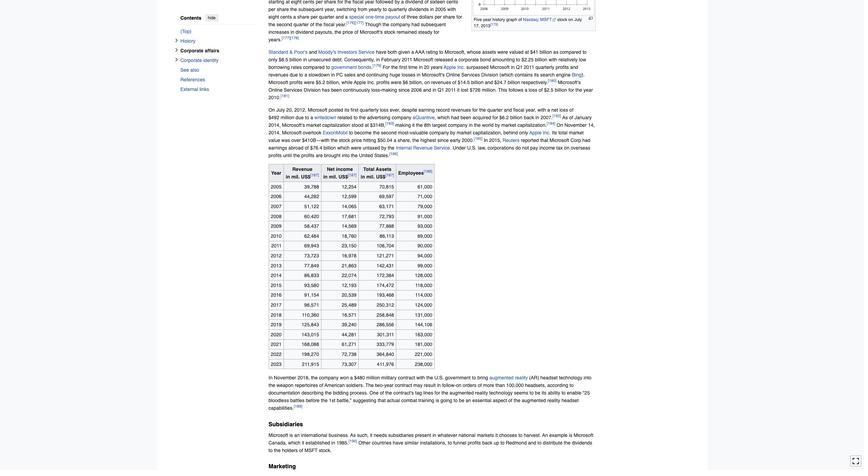 Task type: locate. For each thing, give the bounding box(es) containing it.
in right result
[[437, 383, 441, 389]]

2 horizontal spatial inc.
[[543, 130, 551, 136]]

microsoft's inside though the company had subsequent increases in dividend payouts, the price of microsoft's stock remained steady for years.
[[360, 30, 383, 35]]

2014, up value
[[269, 130, 281, 136]]

3 x small image from the top
[[175, 57, 179, 62]]

0 vertical spatial service
[[359, 50, 375, 55]]

2005
[[271, 184, 282, 190]]

inc. left its
[[543, 130, 551, 136]]

on for november
[[557, 123, 564, 128]]

quarterly inside surpassed microsoft in q1 2011 quarterly profits and revenues due to a slowdown in pc sales and continuing huge losses in microsoft's online services division (which contains its search engine
[[536, 65, 555, 70]]

five year history graph of nasdaq : msft
[[474, 17, 552, 22]]

apple inc. link down capitalization.
[[530, 130, 551, 136]]

3 [187] from the left
[[386, 173, 394, 178]]

1 vertical spatial an
[[295, 433, 300, 439]]

it inside the [183] making it the 8th largest company in the world by market capitalization. [184]
[[413, 123, 415, 128]]

2 vertical spatial reality
[[548, 399, 561, 404]]

loss right net
[[560, 108, 569, 113]]

in down capitalization,
[[484, 138, 488, 143]]

on inside ). microsoft profits were $5.2 billion, while apple inc. profits were $6 billion, on revenues of $14.5 billion and $24.7 billion respectively.
[[425, 80, 430, 85]]

for inside of three dollars per share for the second quarter of the fiscal year.
[[457, 14, 463, 20]]

2020
[[271, 332, 282, 338]]

114,000
[[416, 293, 433, 298]]

2013
[[481, 23, 491, 28], [271, 263, 282, 269]]

market up behind at the right top of page
[[502, 123, 517, 128]]

1 horizontal spatial [187] link
[[348, 173, 357, 178]]

0 horizontal spatial online
[[269, 88, 283, 93]]

2014, for on november 14, 2014, microsoft overtook
[[269, 130, 281, 136]]

profits up engine
[[556, 65, 569, 70]]

. left under
[[450, 146, 452, 151]]

2011 up 2012
[[271, 244, 282, 249]]

back down year,
[[524, 115, 535, 121]]

government bonds . [179] for the first time in 20 years apple inc.
[[332, 63, 465, 70]]

its left ability
[[542, 391, 547, 396]]

174,472
[[377, 283, 394, 289]]

1 horizontal spatial an
[[466, 399, 472, 404]]

in down 2023
[[269, 376, 273, 381]]

mil.
[[292, 174, 300, 180], [329, 174, 338, 180], [367, 174, 375, 180]]

for inside though the company had subsequent increases in dividend payouts, the price of microsoft's stock remained steady for years.
[[434, 30, 440, 35]]

microsoft's
[[360, 30, 383, 35], [422, 72, 445, 78], [558, 80, 581, 85], [282, 123, 305, 128]]

for down subsequent
[[434, 30, 440, 35]]

have both given a aaa rating to microsoft, whose assets were valued at $41 billion as compared to only $8.5 billion in unsecured debt. consequently, in february 2011 microsoft released a corporate bond amounting to $2.25 billion with relatively low borrowing rates compared to
[[269, 50, 587, 70]]

compared
[[560, 50, 582, 55], [303, 65, 325, 70]]

[187] up '39,788'
[[311, 173, 319, 178]]

at inside have both given a aaa rating to microsoft, whose assets were valued at $41 billion as compared to only $8.5 billion in unsecured debt. consequently, in february 2011 microsoft released a corporate bond amounting to $2.25 billion with relatively low borrowing rates compared to
[[525, 50, 529, 55]]

profits inside other countries have similar installations, to funnel profits back up to redmond and to distribute the dividends to the holders of msft stock.
[[468, 441, 481, 446]]

highest
[[421, 138, 436, 143]]

44,282
[[305, 194, 319, 200]]

brought
[[324, 153, 341, 159]]

reality down ability
[[548, 399, 561, 404]]

0 vertical spatial apple inc. link
[[444, 65, 465, 70]]

1 horizontal spatial income
[[540, 146, 556, 151]]

into right brought
[[342, 153, 350, 159]]

mil. inside net income in mil. us$ [187]
[[329, 174, 338, 180]]

14,065
[[342, 204, 357, 210]]

238,000
[[415, 362, 433, 368]]

[177] link down special
[[355, 21, 364, 25]]

1 horizontal spatial as
[[563, 115, 568, 121]]

2007
[[271, 204, 282, 210]]

of right abroad in the left top of the page
[[305, 146, 309, 151]]

price inside though the company had subsequent increases in dividend payouts, the price of microsoft's stock remained steady for years.
[[343, 30, 353, 35]]

division inside microsoft's online services division has been continuously loss-making since 2006 and in q1 2011 it lost $726 million. this follows a loss of $2.5 billion for the year 2010.
[[304, 88, 321, 93]]

1 horizontal spatial [187]
[[348, 173, 357, 178]]

[187] link for revenue
[[311, 173, 319, 178]]

with inside have both given a aaa rating to microsoft, whose assets were valued at $41 billion as compared to only $8.5 billion in unsecured debt. consequently, in february 2011 microsoft released a corporate bond amounting to $2.25 billion with relatively low borrowing rates compared to
[[549, 57, 558, 63]]

286,556
[[377, 323, 394, 328]]

income inside net income in mil. us$ [187]
[[336, 167, 353, 172]]

to up redmond
[[519, 433, 523, 439]]

2 [187] from the left
[[348, 173, 357, 178]]

stock right msft 'link'
[[558, 17, 568, 22]]

first up losses
[[400, 65, 407, 70]]

though the company had subsequent increases in dividend payouts, the price of microsoft's stock remained steady for years.
[[269, 22, 446, 43]]

were
[[498, 50, 508, 55], [304, 80, 315, 85], [391, 80, 402, 85], [351, 146, 362, 151]]

0 vertical spatial into
[[342, 153, 350, 159]]

1 vertical spatial 2014,
[[269, 130, 281, 136]]

0 horizontal spatial year
[[385, 383, 394, 389]]

0 horizontal spatial with
[[417, 376, 425, 381]]

division
[[482, 72, 499, 78], [304, 88, 321, 93]]

of right aspect
[[509, 399, 513, 404]]

loss
[[529, 88, 538, 93], [380, 108, 389, 113], [560, 108, 569, 113]]

international
[[301, 433, 328, 439]]

a left the slowdown
[[305, 72, 307, 78]]

1 [187] from the left
[[311, 173, 319, 178]]

an inside (ar) headset technology into the weapon repertoires of american soldiers. the two-year contract may result in follow-on orders of more than 100,000 headsets, according to documentation describing the bidding process. one of the contract's tag lines for the augmented reality technology seems to be its ability to enable "25 bloodless battles before the 1st battle," suggesting that actual combat training is going to be an essential aspect of the augmented reality headset capabilities.
[[466, 399, 472, 404]]

0 horizontal spatial stock
[[339, 138, 350, 143]]

1 vertical spatial compared
[[303, 65, 325, 70]]

corporate for corporate affairs
[[180, 48, 204, 53]]

in november 2018, the company won a $480 million military contract with the u.s. government to bring augmented reality
[[269, 376, 528, 381]]

under
[[453, 146, 466, 151]]

2 horizontal spatial its
[[542, 391, 547, 396]]

181,000
[[415, 342, 433, 348]]

its inside on july 20, 2012, microsoft posted its first quarterly loss ever, despite earning record revenues for the quarter and fiscal year, with a net loss of $492 million due to a
[[345, 108, 350, 113]]

july inside stock on july 17, 2013
[[575, 17, 582, 22]]

which up holders
[[288, 441, 301, 446]]

99,000
[[418, 263, 433, 269]]

3 us$ from the left
[[376, 174, 386, 180]]

of inside though the company had subsequent increases in dividend payouts, the price of microsoft's stock remained steady for years.
[[355, 30, 359, 35]]

1 horizontal spatial had
[[452, 115, 460, 121]]

0 vertical spatial which
[[438, 115, 450, 121]]

in inside [185] in 2015, reuters
[[484, 138, 488, 143]]

a left net
[[548, 108, 551, 113]]

microsoft inside have both given a aaa rating to microsoft, whose assets were valued at $41 billion as compared to only $8.5 billion in unsecured debt. consequently, in february 2011 microsoft released a corporate bond amounting to $2.25 billion with relatively low borrowing rates compared to
[[414, 57, 434, 63]]

mil. for total assets
[[367, 174, 375, 180]]

1 horizontal spatial mil.
[[329, 174, 338, 180]]

fiscal up $6.2 billion
[[514, 108, 525, 113]]

a inside surpassed microsoft in q1 2011 quarterly profits and revenues due to a slowdown in pc sales and continuing huge losses in microsoft's online services division (which contains its search engine
[[305, 72, 307, 78]]

of inside microsoft's online services division has been continuously loss-making since 2006 and in q1 2011 it lost $726 million. this follows a loss of $2.5 billion for the year 2010.
[[539, 88, 543, 93]]

contract up may
[[398, 376, 415, 381]]

0 vertical spatial an
[[466, 399, 472, 404]]

0 horizontal spatial november
[[274, 376, 296, 381]]

one
[[370, 391, 379, 396]]

2014, inside on november 14, 2014, microsoft overtook
[[269, 130, 281, 136]]

to down harvest.
[[538, 441, 542, 446]]

100,000
[[507, 383, 524, 389]]

2 x small image from the top
[[175, 48, 179, 52]]

revenue inside revenue in mil. us$ [187]
[[293, 167, 313, 172]]

1 corporate from the top
[[180, 48, 204, 53]]

despite
[[402, 108, 418, 113]]

x small image
[[175, 38, 179, 42], [175, 48, 179, 52], [175, 57, 179, 62]]

0 vertical spatial .
[[372, 65, 373, 70]]

market inside its total market value was over $410b—with the stock price hitting $50.04 a share, the highest since early 2000.
[[569, 130, 584, 136]]

0 vertical spatial apple
[[444, 65, 456, 70]]

may
[[414, 383, 423, 389]]

1 horizontal spatial first
[[400, 65, 407, 70]]

2 corporate from the top
[[180, 57, 202, 63]]

0 vertical spatial 2013
[[481, 23, 491, 28]]

2 horizontal spatial stock
[[558, 17, 568, 22]]

of left january
[[570, 115, 574, 121]]

aaa
[[416, 50, 425, 55]]

government inside government bonds . [179] for the first time in 20 years apple inc.
[[332, 65, 357, 70]]

us$ for net
[[339, 174, 348, 180]]

search
[[541, 72, 555, 78]]

0 vertical spatial q1
[[517, 65, 523, 70]]

abroad
[[289, 146, 304, 151]]

0 horizontal spatial second
[[277, 22, 292, 27]]

0 vertical spatial in
[[484, 138, 488, 143]]

to inside on july 20, 2012, microsoft posted its first quarterly loss ever, despite earning record revenues for the quarter and fiscal year, with a net loss of $492 million due to a
[[305, 115, 309, 121]]

while
[[342, 80, 353, 85]]

second
[[277, 22, 292, 27], [381, 130, 397, 136]]

2 us$ from the left
[[339, 174, 348, 180]]

be right going
[[459, 399, 465, 404]]

mil. for net income
[[329, 174, 338, 180]]

us$ up 12,254 on the left top of the page
[[339, 174, 348, 180]]

by inside the [183] making it the 8th largest company in the world by market capitalization. [184]
[[495, 123, 501, 128]]

. inside government bonds . [179] for the first time in 20 years apple inc.
[[372, 65, 373, 70]]

[185]
[[474, 137, 483, 142]]

us$ inside 'total assets in mil. us$ [187]'
[[376, 174, 386, 180]]

is right the example
[[569, 433, 573, 439]]

that inside reported that microsoft corp had earnings abroad of $76.4 billion which were untaxed by the
[[541, 138, 549, 143]]

chooses
[[500, 433, 518, 439]]

making inside the [183] making it the 8th largest company in the world by market capitalization. [184]
[[396, 123, 411, 128]]

as inside microsoft is an international business. as such, it needs subsidiaries present in whatever national markets it chooses to harvest. an example is microsoft canada, which it established in 1985.
[[351, 433, 356, 439]]

msft inside other countries have similar installations, to funnel profits back up to redmond and to distribute the dividends to the holders of msft stock.
[[305, 448, 318, 454]]

128,000
[[415, 273, 433, 279]]

0 vertical spatial technology
[[560, 376, 583, 381]]

early
[[450, 138, 461, 143]]

2 vertical spatial by
[[382, 146, 387, 151]]

1 horizontal spatial inc.
[[458, 65, 465, 70]]

x small image for corporate affairs
[[175, 48, 179, 52]]

0 horizontal spatial july
[[277, 108, 285, 113]]

1 vertical spatial quarter
[[488, 108, 503, 113]]

1 [187] link from the left
[[311, 173, 319, 178]]

corporate affairs
[[180, 48, 219, 53]]

not
[[523, 146, 529, 151]]

writedown
[[315, 115, 337, 121]]

a inside microsoft's online services division has been continuously loss-making since 2006 and in q1 2011 it lost $726 million. this follows a loss of $2.5 billion for the year 2010.
[[525, 88, 528, 93]]

mil. down total
[[367, 174, 375, 180]]

going
[[441, 399, 453, 404]]

44,281
[[342, 332, 357, 338]]

at inside as of january 2014, microsoft's market capitalization stood at $314b,
[[365, 123, 369, 128]]

of down respectively.
[[539, 88, 543, 93]]

are
[[316, 153, 323, 159]]

0 vertical spatial [177] link
[[355, 21, 364, 25]]

1 vertical spatial stock
[[384, 30, 396, 35]]

stock inside its total market value was over $410b—with the stock price hitting $50.04 a share, the highest since early 2000.
[[339, 138, 350, 143]]

q1 down ). microsoft profits were $5.2 billion, while apple inc. profits were $6 billion, on revenues of $14.5 billion and $24.7 billion respectively.
[[438, 88, 445, 93]]

be down headsets,
[[535, 391, 541, 396]]

1 vertical spatial technology
[[490, 391, 513, 396]]

which inside "writedown related to the advertising company aquantive , which had been acquired for $6.2 billion back in 2007. [182]"
[[438, 115, 450, 121]]

subsidiaries
[[389, 433, 414, 439]]

0 horizontal spatial in
[[269, 376, 273, 381]]

countries
[[372, 441, 392, 446]]

0 vertical spatial july
[[575, 17, 582, 22]]

1 horizontal spatial augmented
[[490, 376, 514, 381]]

microsoft's down engine
[[558, 80, 581, 85]]

respectively.
[[522, 80, 548, 85]]

1 vertical spatial at
[[365, 123, 369, 128]]

in inside "writedown related to the advertising company aquantive , which had been acquired for $6.2 billion back in 2007. [182]"
[[536, 115, 540, 121]]

1 vertical spatial quarterly
[[360, 108, 379, 113]]

year down ).
[[584, 88, 593, 93]]

mil. inside 'total assets in mil. us$ [187]'
[[367, 174, 375, 180]]

its up respectively.
[[535, 72, 539, 78]]

the left 1st
[[321, 399, 328, 404]]

in down total
[[361, 174, 365, 180]]

[187] inside 'total assets in mil. us$ [187]'
[[386, 173, 394, 178]]

microsoft up 20
[[414, 57, 434, 63]]

stock down payout
[[384, 30, 396, 35]]

124,000
[[415, 303, 433, 308]]

and inside other countries have similar installations, to funnel profits back up to redmond and to distribute the dividends to the holders of msft stock.
[[529, 441, 537, 446]]

company up the remained
[[391, 22, 411, 27]]

1 vertical spatial .
[[450, 146, 452, 151]]

0 vertical spatial as
[[563, 115, 568, 121]]

$6 billion,
[[403, 80, 424, 85]]

division left has
[[304, 88, 321, 93]]

company inside "writedown related to the advertising company aquantive , which had been acquired for $6.2 billion back in 2007. [182]"
[[392, 115, 412, 121]]

0 vertical spatial 2014,
[[269, 123, 281, 128]]

first up related
[[351, 108, 359, 113]]

the
[[366, 383, 374, 389]]

investors
[[338, 50, 357, 55]]

services up $14.5 billion
[[462, 72, 480, 78]]

u.s. inside '. under u.s. law, corporations do not pay income tax on overseas profits until the profits are brought into the united states.'
[[468, 146, 477, 151]]

0 vertical spatial services
[[462, 72, 480, 78]]

year right five
[[483, 17, 492, 22]]

msft link
[[541, 17, 557, 22]]

services up '[181]' link
[[284, 88, 303, 93]]

fiscal
[[324, 22, 335, 27], [514, 108, 525, 113]]

revenues down years
[[432, 80, 451, 85]]

2 horizontal spatial [187] link
[[386, 173, 394, 178]]

services
[[462, 72, 480, 78], [284, 88, 303, 93]]

1 vertical spatial [177] link
[[282, 36, 291, 41]]

2013 inside stock on july 17, 2013
[[481, 23, 491, 28]]

1 2014, from the top
[[269, 123, 281, 128]]

loss-
[[372, 88, 382, 93]]

1 vertical spatial services
[[284, 88, 303, 93]]

as of january 2014, microsoft's market capitalization stood at $314b,
[[269, 115, 592, 128]]

stock down exxonmobil
[[339, 138, 350, 143]]

time inside government bonds . [179] for the first time in 20 years apple inc.
[[409, 65, 418, 70]]

1 vertical spatial year
[[584, 88, 593, 93]]

[187] up 12,254 on the left top of the page
[[348, 173, 357, 178]]

profits down rates
[[290, 80, 303, 85]]

to inside "writedown related to the advertising company aquantive , which had been acquired for $6.2 billion back in 2007. [182]"
[[354, 115, 358, 121]]

training
[[419, 399, 435, 404]]

0 horizontal spatial inc.
[[368, 80, 375, 85]]

microsoft inside ). microsoft profits were $5.2 billion, while apple inc. profits were $6 billion, on revenues of $14.5 billion and $24.7 billion respectively.
[[269, 80, 288, 85]]

company inside though the company had subsequent increases in dividend payouts, the price of microsoft's stock remained steady for years.
[[391, 22, 411, 27]]

0 horizontal spatial income
[[336, 167, 353, 172]]

0 vertical spatial government
[[332, 65, 357, 70]]

$8.5 billion
[[279, 57, 302, 63]]

0 horizontal spatial which
[[288, 441, 301, 446]]

0 vertical spatial due
[[290, 72, 298, 78]]

0 horizontal spatial reality
[[476, 391, 488, 396]]

1 horizontal spatial july
[[575, 17, 582, 22]]

market
[[307, 123, 321, 128], [502, 123, 517, 128], [457, 130, 472, 136], [569, 130, 584, 136]]

1 horizontal spatial online
[[447, 72, 460, 78]]

november up weapon
[[274, 376, 296, 381]]

[186] link
[[390, 152, 398, 157]]

3 mil. from the left
[[367, 174, 375, 180]]

1 horizontal spatial be
[[535, 391, 541, 396]]

0 vertical spatial with
[[549, 57, 558, 63]]

. inside '. under u.s. law, corporations do not pay income tax on overseas profits until the profits are brought into the united states.'
[[450, 146, 452, 151]]

16,571
[[342, 313, 357, 318]]

year,
[[526, 108, 537, 113]]

90,000
[[418, 244, 433, 249]]

72,793
[[380, 214, 394, 219]]

had up "overseas" at right top
[[583, 138, 591, 143]]

2006
[[411, 88, 422, 93], [271, 194, 282, 200]]

microsoft's inside as of january 2014, microsoft's market capitalization stood at $314b,
[[282, 123, 305, 128]]

to left "bring" in the bottom right of the page
[[472, 376, 476, 381]]

revenue down highest
[[414, 146, 433, 151]]

0 horizontal spatial services
[[284, 88, 303, 93]]

had up the [183] making it the 8th largest company in the world by market capitalization. [184]
[[452, 115, 460, 121]]

1 vertical spatial first
[[351, 108, 359, 113]]

us$ for total
[[376, 174, 386, 180]]

0 horizontal spatial been
[[331, 88, 342, 93]]

[176]
[[347, 21, 355, 25]]

consequently,
[[345, 57, 375, 63]]

0 vertical spatial quarterly
[[536, 65, 555, 70]]

0 horizontal spatial government
[[332, 65, 357, 70]]

1 vertical spatial msft
[[305, 448, 318, 454]]

harvest.
[[524, 433, 542, 439]]

1 horizontal spatial 2006
[[411, 88, 422, 93]]

2014, down $492 million
[[269, 123, 281, 128]]

on right msft 'link'
[[569, 17, 574, 22]]

it inside microsoft's online services division has been continuously loss-making since 2006 and in q1 2011 it lost $726 million. this follows a loss of $2.5 billion for the year 2010.
[[458, 88, 460, 93]]

mil. down net
[[329, 174, 338, 180]]

and inside on july 20, 2012, microsoft posted its first quarterly loss ever, despite earning record revenues for the quarter and fiscal year, with a net loss of $492 million due to a
[[504, 108, 512, 113]]

microsoft inside on november 14, 2014, microsoft overtook
[[282, 130, 302, 136]]

1 vertical spatial division
[[304, 88, 321, 93]]

14,
[[589, 123, 595, 128]]

due inside surpassed microsoft in q1 2011 quarterly profits and revenues due to a slowdown in pc sales and continuing huge losses in microsoft's online services division (which contains its search engine
[[290, 72, 298, 78]]

[177] link down increases
[[282, 36, 291, 41]]

been inside "writedown related to the advertising company aquantive , which had been acquired for $6.2 billion back in 2007. [182]"
[[461, 115, 472, 121]]

have inside other countries have similar installations, to funnel profits back up to redmond and to distribute the dividends to the holders of msft stock.
[[393, 441, 404, 446]]

with down as
[[549, 57, 558, 63]]

for right share
[[457, 14, 463, 20]]

given
[[399, 50, 410, 55]]

[177] down special
[[355, 21, 364, 25]]

1 us$ from the left
[[301, 174, 311, 180]]

2 horizontal spatial us$
[[376, 174, 386, 180]]

the up increases
[[269, 22, 276, 27]]

microsoft up over at the left top of the page
[[282, 130, 302, 136]]

over
[[292, 138, 301, 143]]

november for in
[[274, 376, 296, 381]]

technology
[[560, 376, 583, 381], [490, 391, 513, 396]]

by right world
[[495, 123, 501, 128]]

3 [187] link from the left
[[386, 173, 394, 178]]

1 vertical spatial revenues
[[432, 80, 451, 85]]

profits down national at the bottom right of the page
[[468, 441, 481, 446]]

1 horizontal spatial have
[[393, 441, 404, 446]]

corporate inside "link"
[[180, 57, 202, 63]]

back inside other countries have similar installations, to funnel profits back up to redmond and to distribute the dividends to the holders of msft stock.
[[483, 441, 493, 446]]

0 horizontal spatial division
[[304, 88, 321, 93]]

company down the ever,
[[392, 115, 412, 121]]

2011 inside surpassed microsoft in q1 2011 quarterly profits and revenues due to a slowdown in pc sales and continuing huge losses in microsoft's online services division (which contains its search engine
[[524, 65, 535, 70]]

references
[[180, 77, 205, 82]]

its inside surpassed microsoft in q1 2011 quarterly profits and revenues due to a slowdown in pc sales and continuing huge losses in microsoft's online services division (which contains its search engine
[[535, 72, 539, 78]]

1 vertical spatial back
[[483, 441, 493, 446]]

2 [187] link from the left
[[348, 173, 357, 178]]

battles
[[291, 399, 305, 404]]

0 vertical spatial corporate
[[180, 48, 204, 53]]

2 horizontal spatial mil.
[[367, 174, 375, 180]]

at right valued
[[525, 50, 529, 55]]

of inside reported that microsoft corp had earnings abroad of $76.4 billion which were untaxed by the
[[305, 146, 309, 151]]

1 vertical spatial fiscal
[[514, 108, 525, 113]]

standard
[[269, 50, 288, 55]]

an inside microsoft is an international business. as such, it needs subsidiaries present in whatever national markets it chooses to harvest. an example is microsoft canada, which it established in 1985.
[[295, 433, 300, 439]]

corporate for corporate identity
[[180, 57, 202, 63]]

which inside microsoft is an international business. as such, it needs subsidiaries present in whatever national markets it chooses to harvest. an example is microsoft canada, which it established in 1985.
[[288, 441, 301, 446]]

markets
[[477, 433, 494, 439]]

year
[[271, 171, 282, 176]]

1 mil. from the left
[[292, 174, 300, 180]]

inc. up loss-
[[368, 80, 375, 85]]

$41 billion
[[531, 50, 553, 55]]

2 mil. from the left
[[329, 174, 338, 180]]

2011 inside have both given a aaa rating to microsoft, whose assets were valued at $41 billion as compared to only $8.5 billion in unsecured debt. consequently, in february 2011 microsoft released a corporate bond amounting to $2.25 billion with relatively low borrowing rates compared to
[[402, 57, 413, 63]]

1 horizontal spatial q1
[[517, 65, 523, 70]]

on right tax
[[565, 146, 570, 151]]

1985.
[[337, 441, 349, 446]]

of right net
[[570, 108, 574, 113]]

microsoft inside reported that microsoft corp had earnings abroad of $76.4 billion which were untaxed by the
[[550, 138, 570, 143]]

1 horizontal spatial loss
[[529, 88, 538, 93]]

0 vertical spatial division
[[482, 72, 499, 78]]

0 vertical spatial time
[[375, 14, 385, 20]]

a down microsoft,
[[455, 57, 458, 63]]

of right graph
[[519, 17, 522, 22]]

quarterly
[[536, 65, 555, 70], [360, 108, 379, 113]]

earning
[[419, 108, 435, 113]]

2 horizontal spatial augmented
[[522, 399, 546, 404]]

[177] [178]
[[282, 36, 299, 41]]

2 2014, from the top
[[269, 130, 281, 136]]

corporate down history
[[180, 48, 204, 53]]

headsets,
[[526, 383, 547, 389]]

1 vertical spatial which
[[338, 146, 350, 151]]

were up united
[[351, 146, 362, 151]]

with inside on july 20, 2012, microsoft posted its first quarterly loss ever, despite earning record revenues for the quarter and fiscal year, with a net loss of $492 million due to a
[[538, 108, 547, 113]]

in inside though the company had subsequent increases in dividend payouts, the price of microsoft's stock remained steady for years.
[[291, 30, 295, 35]]

service down "early"
[[434, 146, 450, 151]]

1 horizontal spatial on
[[557, 123, 564, 128]]

the up huge on the left top
[[392, 65, 398, 70]]

year down "military"
[[385, 383, 394, 389]]

poor's
[[294, 50, 308, 55]]

1 x small image from the top
[[175, 38, 179, 42]]

capitalization
[[323, 123, 351, 128]]

to up released
[[440, 50, 444, 55]]

of right holders
[[299, 448, 303, 454]]

0 vertical spatial november
[[565, 123, 587, 128]]

fullscreen image
[[853, 459, 860, 466]]

at up become
[[365, 123, 369, 128]]

2 vertical spatial revenues
[[451, 108, 471, 113]]

2 horizontal spatial year
[[584, 88, 593, 93]]

1 vertical spatial revenue
[[293, 167, 313, 172]]

such,
[[357, 433, 369, 439]]

on inside '. under u.s. law, corporations do not pay income tax on overseas profits until the profits are brought into the united states.'
[[565, 146, 570, 151]]

in down 'acquired'
[[469, 123, 473, 128]]

0 horizontal spatial had
[[412, 22, 420, 27]]

1 vertical spatial making
[[396, 123, 411, 128]]

0 vertical spatial inc.
[[458, 65, 465, 70]]

contract's
[[394, 391, 414, 396]]

apple inc. link down released
[[444, 65, 465, 70]]



Task type: describe. For each thing, give the bounding box(es) containing it.
example
[[550, 433, 568, 439]]

to up low
[[583, 50, 587, 55]]

14,569
[[342, 224, 357, 229]]

2017
[[271, 303, 282, 308]]

contract inside (ar) headset technology into the weapon repertoires of american soldiers. the two-year contract may result in follow-on orders of more than 100,000 headsets, according to documentation describing the bidding process. one of the contract's tag lines for the augmented reality technology seems to be its ability to enable "25 bloodless battles before the 1st battle," suggesting that actual combat training is going to be an essential aspect of the augmented reality headset capabilities.
[[395, 383, 412, 389]]

to down headsets,
[[530, 391, 534, 396]]

it up up
[[496, 433, 498, 439]]

$2.25 billion
[[522, 57, 548, 63]]

in left pc
[[331, 72, 335, 78]]

0 horizontal spatial be
[[459, 399, 465, 404]]

microsoft inside surpassed microsoft in q1 2011 quarterly profits and revenues due to a slowdown in pc sales and continuing huge losses in microsoft's online services division (which contains its search engine
[[490, 65, 510, 70]]

identity
[[203, 57, 219, 63]]

).
[[582, 72, 585, 78]]

in up the (which at the top right
[[511, 65, 515, 70]]

2 horizontal spatial loss
[[560, 108, 569, 113]]

x small image for history
[[175, 38, 179, 42]]

and up bing
[[571, 65, 579, 70]]

0 vertical spatial revenue
[[414, 146, 433, 151]]

$410b—with
[[302, 138, 330, 143]]

bing link
[[573, 72, 582, 78]]

corporate identity link
[[180, 55, 255, 65]]

established
[[306, 441, 330, 446]]

of inside on july 20, 2012, microsoft posted its first quarterly loss ever, despite earning record revenues for the quarter and fiscal year, with a net loss of $492 million due to a
[[570, 108, 574, 113]]

163,000
[[415, 332, 433, 338]]

1 vertical spatial government
[[446, 376, 471, 381]]

in inside revenue in mil. us$ [187]
[[286, 174, 290, 180]]

payouts,
[[315, 30, 334, 35]]

online inside surpassed microsoft in q1 2011 quarterly profits and revenues due to a slowdown in pc sales and continuing huge losses in microsoft's online services division (which contains its search engine
[[447, 72, 460, 78]]

due inside on july 20, 2012, microsoft posted its first quarterly loss ever, despite earning record revenues for the quarter and fiscal year, with a net loss of $492 million due to a
[[296, 115, 304, 121]]

subsidiaries
[[269, 421, 303, 428]]

microsoft is an international business. as such, it needs subsidiaries present in whatever national markets it chooses to harvest. an example is microsoft canada, which it established in 1985.
[[269, 433, 594, 446]]

it down international
[[302, 441, 305, 446]]

into inside (ar) headset technology into the weapon repertoires of american soldiers. the two-year contract may result in follow-on orders of more than 100,000 headsets, according to documentation describing the bidding process. one of the contract's tag lines for the augmented reality technology seems to be its ability to enable "25 bloodless battles before the 1st battle," suggesting that actual combat training is going to be an essential aspect of the augmented reality headset capabilities.
[[584, 376, 592, 381]]

0 horizontal spatial loss
[[380, 108, 389, 113]]

1 horizontal spatial second
[[381, 130, 397, 136]]

in inside 'total assets in mil. us$ [187]'
[[361, 174, 365, 180]]

for inside "writedown related to the advertising company aquantive , which had been acquired for $6.2 billion back in 2007. [182]"
[[493, 115, 499, 121]]

affairs
[[205, 48, 219, 53]]

18,760
[[342, 234, 357, 239]]

microsoft's online services division has been continuously loss-making since 2006 and in q1 2011 it lost $726 million. this follows a loss of $2.5 billion for the year 2010.
[[269, 80, 593, 101]]

us$ inside revenue in mil. us$ [187]
[[301, 174, 311, 180]]

0 horizontal spatial apple inc. link
[[444, 65, 465, 70]]

a left "writedown" link
[[311, 115, 313, 121]]

fiscal inside on july 20, 2012, microsoft posted its first quarterly loss ever, despite earning record revenues for the quarter and fiscal year, with a net loss of $492 million due to a
[[514, 108, 525, 113]]

funnel
[[454, 441, 467, 446]]

1 vertical spatial in
[[269, 376, 273, 381]]

corp
[[571, 138, 582, 143]]

microsoft's inside microsoft's online services division has been continuously loss-making since 2006 and in q1 2011 it lost $726 million. this follows a loss of $2.5 billion for the year 2010.
[[558, 80, 581, 85]]

the up 1st
[[325, 391, 332, 396]]

12,193
[[342, 283, 357, 289]]

five
[[474, 17, 482, 22]]

lost
[[461, 88, 469, 93]]

the left united
[[351, 153, 358, 159]]

see
[[180, 67, 189, 73]]

72,738
[[342, 352, 357, 358]]

the down $314b,
[[373, 130, 380, 136]]

1 vertical spatial reality
[[476, 391, 488, 396]]

2 horizontal spatial is
[[569, 433, 573, 439]]

making inside microsoft's online services division has been continuously loss-making since 2006 and in q1 2011 it lost $726 million. this follows a loss of $2.5 billion for the year 2010.
[[382, 88, 397, 93]]

172,384
[[377, 273, 394, 279]]

the inside reported that microsoft corp had earnings abroad of $76.4 billion which were untaxed by the
[[388, 146, 395, 151]]

borrowing
[[269, 65, 290, 70]]

0 horizontal spatial augmented
[[450, 391, 474, 396]]

the down the example
[[564, 441, 571, 446]]

1 horizontal spatial [177] link
[[355, 21, 364, 25]]

in down the poor's
[[303, 57, 307, 63]]

2018
[[271, 313, 282, 318]]

year inside microsoft's online services division has been continuously loss-making since 2006 and in q1 2011 it lost $726 million. this follows a loss of $2.5 billion for the year 2010.
[[584, 88, 593, 93]]

first inside on july 20, 2012, microsoft posted its first quarterly loss ever, despite earning record revenues for the quarter and fiscal year, with a net loss of $492 million due to a
[[351, 108, 359, 113]]

income inside '. under u.s. law, corporations do not pay income tax on overseas profits until the profits are brought into the united states.'
[[540, 146, 556, 151]]

is inside (ar) headset technology into the weapon repertoires of american soldiers. the two-year contract may result in follow-on orders of more than 100,000 headsets, according to documentation describing the bidding process. one of the contract's tag lines for the augmented reality technology seems to be its ability to enable "25 bloodless battles before the 1st battle," suggesting that actual combat training is going to be an essential aspect of the augmented reality headset capabilities.
[[436, 399, 440, 404]]

the up result
[[427, 376, 433, 381]]

364,840
[[377, 352, 394, 358]]

as inside as of january 2014, microsoft's market capitalization stood at $314b,
[[563, 115, 568, 121]]

mil. inside revenue in mil. us$ [187]
[[292, 174, 300, 180]]

an
[[543, 433, 548, 439]]

2014, for as of january 2014, microsoft's market capitalization stood at $314b,
[[269, 123, 281, 128]]

aquantive
[[413, 115, 435, 121]]

since inside its total market value was over $410b—with the stock price hitting $50.04 a share, the highest since early 2000.
[[438, 138, 449, 143]]

in left 1985.
[[332, 441, 335, 446]]

apple inside ). microsoft profits were $5.2 billion, while apple inc. profits were $6 billion, on revenues of $14.5 billion and $24.7 billion respectively.
[[354, 80, 366, 85]]

apple inside government bonds . [179] for the first time in 20 years apple inc.
[[444, 65, 456, 70]]

that inside (ar) headset technology into the weapon repertoires of american soldiers. the two-year contract may result in follow-on orders of more than 100,000 headsets, according to documentation describing the bidding process. one of the contract's tag lines for the augmented reality technology seems to be its ability to enable "25 bloodless battles before the 1st battle," suggesting that actual combat training is going to be an essential aspect of the augmented reality headset capabilities.
[[378, 399, 386, 404]]

ever,
[[390, 108, 401, 113]]

for inside on july 20, 2012, microsoft posted its first quarterly loss ever, despite earning record revenues for the quarter and fiscal year, with a net loss of $492 million due to a
[[473, 108, 478, 113]]

in inside net income in mil. us$ [187]
[[324, 174, 328, 180]]

to down "unsecured"
[[326, 65, 330, 70]]

1 horizontal spatial apple inc. link
[[530, 130, 551, 136]]

market inside the [183] making it the 8th largest company in the world by market capitalization. [184]
[[502, 123, 517, 128]]

united
[[359, 153, 373, 159]]

tag
[[416, 391, 422, 396]]

law,
[[478, 146, 487, 151]]

86,833
[[305, 273, 319, 279]]

had inside "writedown related to the advertising company aquantive , which had been acquired for $6.2 billion back in 2007. [182]"
[[452, 115, 460, 121]]

advertising
[[367, 115, 391, 121]]

39,788
[[305, 184, 319, 190]]

bloodless
[[269, 399, 289, 404]]

2011 inside microsoft's online services division has been continuously loss-making since 2006 and in q1 2011 it lost $726 million. this follows a loss of $2.5 billion for the year 2010.
[[446, 88, 456, 93]]

0 horizontal spatial 2006
[[271, 194, 282, 200]]

for inside (ar) headset technology into the weapon repertoires of american soldiers. the two-year contract may result in follow-on orders of more than 100,000 headsets, according to documentation describing the bidding process. one of the contract's tag lines for the augmented reality technology seems to be its ability to enable "25 bloodless battles before the 1st battle," suggesting that actual combat training is going to be an essential aspect of the augmented reality headset capabilities.
[[435, 391, 441, 396]]

the inside on july 20, 2012, microsoft posted its first quarterly loss ever, despite earning record revenues for the quarter and fiscal year, with a net loss of $492 million due to a
[[480, 108, 486, 113]]

of inside other countries have similar installations, to funnel profits back up to redmond and to distribute the dividends to the holders of msft stock.
[[299, 448, 303, 454]]

125,843
[[302, 323, 319, 328]]

had inside reported that microsoft corp had earnings abroad of $76.4 billion which were untaxed by the
[[583, 138, 591, 143]]

of up describing
[[320, 383, 324, 389]]

the right the 2018,
[[311, 376, 318, 381]]

though
[[365, 22, 382, 27]]

microsoft up dividends on the right bottom of the page
[[574, 433, 594, 439]]

0 horizontal spatial [177]
[[282, 36, 291, 41]]

a right won
[[350, 376, 353, 381]]

the down seems
[[514, 399, 521, 404]]

year inside (ar) headset technology into the weapon repertoires of american soldiers. the two-year contract may result in follow-on orders of more than 100,000 headsets, according to documentation describing the bidding process. one of the contract's tag lines for the augmented reality technology seems to be its ability to enable "25 bloodless battles before the 1st battle," suggesting that actual combat training is going to be an essential aspect of the augmented reality headset capabilities.
[[385, 383, 394, 389]]

0 vertical spatial reality
[[515, 376, 528, 381]]

stock inside stock on july 17, 2013
[[558, 17, 568, 22]]

low
[[580, 57, 587, 63]]

reported
[[521, 138, 539, 143]]

marketing
[[269, 464, 296, 471]]

moody's
[[319, 50, 336, 55]]

and inside ). microsoft profits were $5.2 billion, while apple inc. profits were $6 billion, on revenues of $14.5 billion and $24.7 billion respectively.
[[485, 80, 493, 85]]

168,088
[[302, 342, 319, 348]]

employees [188]
[[399, 169, 433, 176]]

november for on
[[565, 123, 587, 128]]

17,681
[[342, 214, 357, 219]]

inc. inside ). microsoft profits were $5.2 billion, while apple inc. profits were $6 billion, on revenues of $14.5 billion and $24.7 billion respectively.
[[368, 80, 375, 85]]

1 horizontal spatial [177]
[[355, 21, 364, 25]]

to inside microsoft is an international business. as such, it needs subsidiaries present in whatever national markets it chooses to harvest. an example is microsoft canada, which it established in 1985.
[[519, 433, 523, 439]]

0 vertical spatial be
[[535, 391, 541, 396]]

surpassed
[[467, 65, 489, 70]]

loss inside microsoft's online services division has been continuously loss-making since 2006 and in q1 2011 it lost $726 million. this follows a loss of $2.5 billion for the year 2010.
[[529, 88, 538, 93]]

capabilities.
[[269, 406, 294, 412]]

on inside stock on july 17, 2013
[[569, 17, 574, 22]]

$5.2 billion,
[[316, 80, 341, 85]]

actual
[[387, 399, 400, 404]]

0 horizontal spatial is
[[290, 433, 293, 439]]

inc. inside government bonds . [179] for the first time in 20 years apple inc.
[[458, 65, 465, 70]]

2 vertical spatial inc.
[[543, 130, 551, 136]]

profits down continuing
[[377, 80, 390, 85]]

[179]
[[373, 63, 382, 68]]

1 vertical spatial only
[[520, 130, 529, 136]]

market inside as of january 2014, microsoft's market capitalization stood at $314b,
[[307, 123, 321, 128]]

0 horizontal spatial headset
[[541, 376, 558, 381]]

2 horizontal spatial reality
[[548, 399, 561, 404]]

references link
[[180, 75, 255, 84]]

stock on july 17, 2013
[[474, 17, 582, 28]]

60,420
[[305, 214, 319, 219]]

were down huge on the left top
[[391, 80, 402, 85]]

increases
[[269, 30, 289, 35]]

61,271
[[342, 342, 357, 348]]

its inside (ar) headset technology into the weapon repertoires of american soldiers. the two-year contract may result in follow-on orders of more than 100,000 headsets, according to documentation describing the bidding process. one of the contract's tag lines for the augmented reality technology seems to be its ability to enable "25 bloodless battles before the 1st battle," suggesting that actual combat training is going to be an essential aspect of the augmented reality headset capabilities.
[[542, 391, 547, 396]]

in inside government bonds . [179] for the first time in 20 years apple inc.
[[419, 65, 423, 70]]

1 vertical spatial service
[[434, 146, 450, 151]]

q1 inside microsoft's online services division has been continuously loss-making since 2006 and in q1 2011 it lost $726 million. this follows a loss of $2.5 billion for the year 2010.
[[438, 88, 445, 93]]

see also link
[[180, 65, 255, 75]]

which inside reported that microsoft corp had earnings abroad of $76.4 billion which were untaxed by the
[[338, 146, 350, 151]]

microsoft's inside surpassed microsoft in q1 2011 quarterly profits and revenues due to a slowdown in pc sales and continuing huge losses in microsoft's online services division (which contains its search engine
[[422, 72, 445, 78]]

july inside on july 20, 2012, microsoft posted its first quarterly loss ever, despite earning record revenues for the quarter and fiscal year, with a net loss of $492 million due to a
[[277, 108, 285, 113]]

market up 2000.
[[457, 130, 472, 136]]

[186]
[[390, 152, 398, 157]]

[180] link
[[548, 79, 557, 83]]

a left aaa
[[412, 50, 414, 55]]

of down "bring" in the bottom right of the page
[[478, 383, 482, 389]]

it right "such,"
[[370, 433, 373, 439]]

to right up
[[501, 441, 505, 446]]

quarter inside on july 20, 2012, microsoft posted its first quarterly loss ever, despite earning record revenues for the quarter and fiscal year, with a net loss of $492 million due to a
[[488, 108, 503, 113]]

[188]
[[424, 169, 433, 174]]

22,074
[[342, 273, 357, 279]]

lines
[[424, 391, 434, 396]]

american
[[325, 383, 345, 389]]

the down 'canada,'
[[274, 448, 281, 454]]

of left three
[[402, 14, 406, 20]]

in up $6 billion,
[[417, 72, 421, 78]]

2010.
[[269, 95, 281, 101]]

microsoft up 'canada,'
[[269, 433, 288, 439]]

to down valued
[[517, 57, 521, 63]]

aspect
[[493, 399, 508, 404]]

in up installations,
[[433, 433, 437, 439]]

were down the slowdown
[[304, 80, 315, 85]]

profits left are
[[302, 153, 315, 159]]

to down the stood on the top left
[[349, 130, 353, 136]]

rating
[[426, 50, 438, 55]]

the down 'acquired'
[[474, 123, 481, 128]]

of up dividend
[[310, 22, 314, 27]]

131,000
[[415, 313, 433, 318]]

86,113
[[380, 234, 394, 239]]

and inside microsoft's online services division has been continuously loss-making since 2006 and in q1 2011 it lost $726 million. this follows a loss of $2.5 billion for the year 2010.
[[424, 88, 432, 93]]

1 horizontal spatial year
[[483, 17, 492, 22]]

company up the american
[[319, 376, 339, 381]]

21,863
[[342, 263, 357, 269]]

0 horizontal spatial technology
[[490, 391, 513, 396]]

[187] link for total assets
[[386, 173, 394, 178]]

2007.
[[541, 115, 553, 121]]

the down payout
[[383, 22, 390, 27]]

[187] for net
[[348, 173, 357, 178]]

services inside microsoft's online services division has been continuously loss-making since 2006 and in q1 2011 it lost $726 million. this follows a loss of $2.5 billion for the year 2010.
[[284, 88, 303, 93]]

company down largest
[[430, 130, 449, 136]]

price inside its total market value was over $410b—with the stock price hitting $50.04 a share, the highest since early 2000.
[[352, 138, 362, 143]]

to up enable
[[570, 383, 574, 389]]

[187] for total
[[386, 173, 394, 178]]

redmond
[[506, 441, 527, 446]]

the up payouts,
[[316, 22, 323, 27]]

and down "bonds"
[[357, 72, 365, 78]]

[187] link for net income
[[348, 173, 357, 178]]

1 vertical spatial 2013
[[271, 263, 282, 269]]

to right going
[[454, 399, 458, 404]]

online inside microsoft's online services division has been continuously loss-making since 2006 and in q1 2011 it lost $726 million. this follows a loss of $2.5 billion for the year 2010.
[[269, 88, 283, 93]]

were inside reported that microsoft corp had earnings abroad of $76.4 billion which were untaxed by the
[[351, 146, 362, 151]]

198,270
[[302, 352, 319, 358]]

of inside ). microsoft profits were $5.2 billion, while apple inc. profits were $6 billion, on revenues of $14.5 billion and $24.7 billion respectively.
[[453, 80, 457, 85]]

$76.4 billion
[[310, 146, 336, 151]]

[183] making it the 8th largest company in the world by market capitalization. [184]
[[386, 121, 556, 128]]

in inside the [183] making it the 8th largest company in the world by market capitalization. [184]
[[469, 123, 473, 128]]

profits down earnings
[[269, 153, 282, 159]]

q1 inside surpassed microsoft in q1 2011 quarterly profits and revenues due to a slowdown in pc sales and continuing huge losses in microsoft's online services division (which contains its search engine
[[517, 65, 523, 70]]

its total market value was over $410b—with the stock price hitting $50.04 a share, the highest since early 2000.
[[269, 130, 584, 143]]

second inside of three dollars per share for the second quarter of the fiscal year.
[[277, 22, 292, 27]]

0 vertical spatial compared
[[560, 50, 582, 55]]

in inside microsoft's online services division has been continuously loss-making since 2006 and in q1 2011 it lost $726 million. this follows a loss of $2.5 billion for the year 2010.
[[433, 88, 437, 93]]

and up "unsecured"
[[309, 50, 317, 55]]

to down the whatever
[[448, 441, 452, 446]]

the down valuable
[[413, 138, 420, 143]]

first inside government bonds . [179] for the first time in 20 years apple inc.
[[400, 65, 407, 70]]

before
[[306, 399, 320, 404]]

other countries have similar installations, to funnel profits back up to redmond and to distribute the dividends to the holders of msft stock.
[[269, 441, 593, 454]]

have inside have both given a aaa rating to microsoft, whose assets were valued at $41 billion as compared to only $8.5 billion in unsecured debt. consequently, in february 2011 microsoft released a corporate bond amounting to $2.25 billion with relatively low borrowing rates compared to
[[376, 50, 387, 55]]

0 vertical spatial msft
[[541, 17, 552, 22]]

the down exxonmobil link
[[331, 138, 338, 143]]

sales
[[345, 72, 356, 78]]

services inside surpassed microsoft in q1 2011 quarterly profits and revenues due to a slowdown in pc sales and continuing huge losses in microsoft's online services division (which contains its search engine
[[462, 72, 480, 78]]

the up going
[[442, 391, 449, 396]]

x small image for corporate identity
[[175, 57, 179, 62]]

of right one
[[380, 391, 384, 396]]

1 vertical spatial headset
[[562, 399, 579, 404]]

to down 'canada,'
[[269, 448, 273, 454]]

aquantive link
[[413, 115, 435, 121]]

the left weapon
[[269, 383, 276, 389]]

the inside microsoft's online services division has been continuously loss-making since 2006 and in q1 2011 it lost $726 million. this follows a loss of $2.5 billion for the year 2010.
[[576, 88, 583, 93]]

standard & poor's link
[[269, 50, 308, 55]]

0 horizontal spatial time
[[375, 14, 385, 20]]

exxonmobil link
[[323, 130, 348, 136]]

0 vertical spatial contract
[[398, 376, 415, 381]]

93,580
[[305, 283, 319, 289]]

301,311
[[377, 332, 394, 338]]

1 horizontal spatial by
[[451, 130, 456, 136]]

the up valuable
[[416, 123, 423, 128]]

into inside '. under u.s. law, corporations do not pay income tax on overseas profits until the profits are brought into the united states.'
[[342, 153, 350, 159]]

the up the actual
[[386, 391, 392, 396]]

soldiers.
[[346, 383, 364, 389]]

reported that microsoft corp had earnings abroad of $76.4 billion which were untaxed by the
[[269, 138, 591, 151]]

96,571
[[305, 303, 319, 308]]

in up [179] link
[[376, 57, 380, 63]]

revenues inside on july 20, 2012, microsoft posted its first quarterly loss ever, despite earning record revenues for the quarter and fiscal year, with a net loss of $492 million due to a
[[451, 108, 471, 113]]

the down abroad in the left top of the page
[[294, 153, 300, 159]]

more
[[484, 383, 495, 389]]

the down year.
[[335, 30, 342, 35]]

two-
[[375, 383, 385, 389]]

bond
[[481, 57, 491, 63]]

links
[[199, 87, 209, 92]]

2 horizontal spatial apple
[[530, 130, 542, 136]]

essential
[[473, 399, 492, 404]]

on for july
[[269, 108, 275, 113]]

to down according
[[562, 391, 566, 396]]

stock inside though the company had subsequent increases in dividend payouts, the price of microsoft's stock remained steady for years.
[[384, 30, 396, 35]]

0 vertical spatial augmented
[[490, 376, 514, 381]]

revenues inside surpassed microsoft in q1 2011 quarterly profits and revenues due to a slowdown in pc sales and continuing huge losses in microsoft's online services division (which contains its search engine
[[269, 72, 289, 78]]

bing
[[573, 72, 582, 78]]

overseas
[[571, 146, 591, 151]]

quarterly inside on july 20, 2012, microsoft posted its first quarterly loss ever, despite earning record revenues for the quarter and fiscal year, with a net loss of $492 million due to a
[[360, 108, 379, 113]]

1 vertical spatial u.s.
[[435, 376, 444, 381]]

quarter inside of three dollars per share for the second quarter of the fiscal year.
[[294, 22, 309, 27]]



Task type: vqa. For each thing, say whether or not it's contained in the screenshot.


